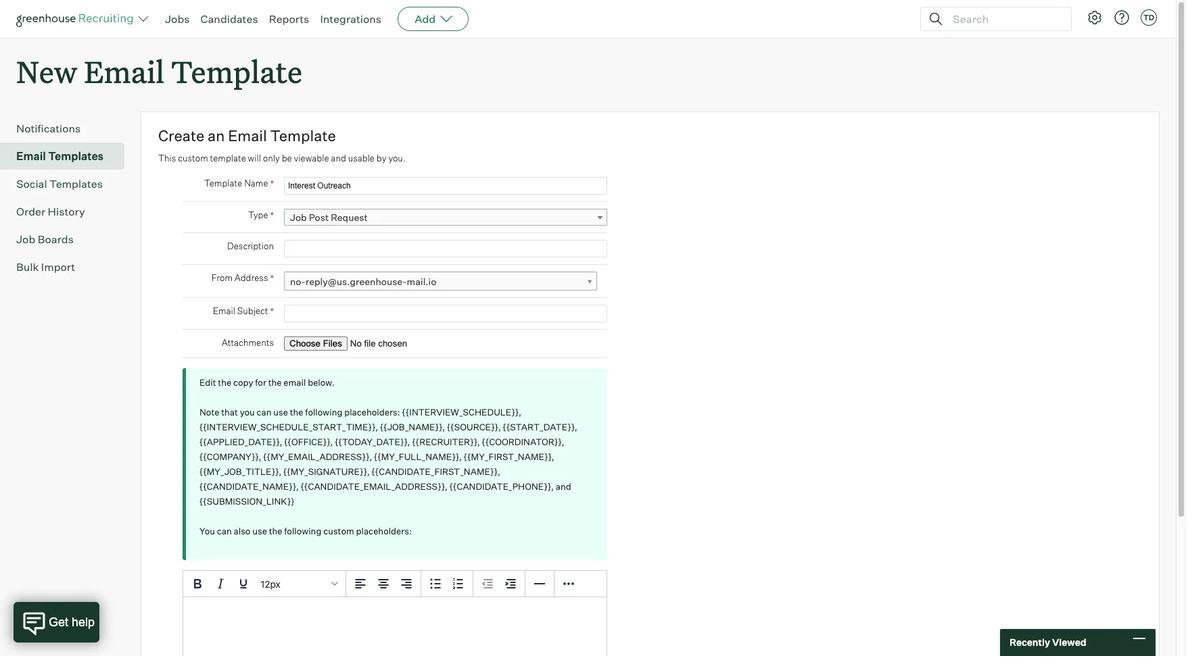 Task type: locate. For each thing, give the bounding box(es) containing it.
1 vertical spatial custom
[[323, 526, 354, 537]]

0 vertical spatial custom
[[178, 153, 208, 163]]

{{my_job_title}},
[[200, 467, 282, 478]]

template down template
[[204, 178, 242, 189]]

the right 'for'
[[268, 378, 282, 388]]

history
[[48, 205, 85, 219]]

from address *
[[212, 273, 274, 284]]

address
[[235, 273, 268, 284]]

social templates link
[[16, 176, 119, 192]]

1 vertical spatial templates
[[49, 177, 103, 191]]

edit the copy for the email below.
[[200, 378, 335, 388]]

you.
[[389, 153, 406, 163]]

email
[[84, 51, 164, 91], [228, 127, 267, 145], [16, 150, 46, 163], [213, 306, 235, 317]]

and
[[331, 153, 346, 163], [556, 482, 571, 493]]

* right subject
[[270, 306, 274, 317]]

recently
[[1010, 637, 1051, 649]]

an
[[208, 127, 225, 145]]

template
[[210, 153, 246, 163]]

*
[[270, 178, 274, 190], [270, 210, 274, 221], [270, 273, 274, 284], [270, 306, 274, 317]]

following down below.
[[305, 407, 343, 418]]

custom
[[178, 153, 208, 163], [323, 526, 354, 537]]

order history
[[16, 205, 85, 219]]

1 horizontal spatial and
[[556, 482, 571, 493]]

by
[[377, 153, 387, 163]]

1 vertical spatial placeholders:
[[356, 526, 412, 537]]

2 vertical spatial template
[[204, 178, 242, 189]]

custom down the create
[[178, 153, 208, 163]]

reports link
[[269, 12, 309, 26]]

3 * from the top
[[270, 273, 274, 284]]

td button
[[1141, 9, 1157, 26]]

1 horizontal spatial custom
[[323, 526, 354, 537]]

* for email subject *
[[270, 306, 274, 317]]

template up viewable at the left top of page
[[270, 127, 336, 145]]

can
[[257, 407, 272, 418], [217, 526, 232, 537]]

job for job boards
[[16, 233, 35, 246]]

{{office}},
[[284, 437, 333, 448]]

only
[[263, 153, 280, 163]]

* right type
[[270, 210, 274, 221]]

0 horizontal spatial and
[[331, 153, 346, 163]]

templates
[[48, 150, 104, 163], [49, 177, 103, 191]]

0 vertical spatial template
[[171, 51, 303, 91]]

attachments
[[222, 338, 274, 348]]

job post request link
[[284, 209, 607, 226]]

{{today_date}},
[[335, 437, 410, 448]]

1 vertical spatial can
[[217, 526, 232, 537]]

add button
[[398, 7, 469, 31]]

12px
[[260, 579, 281, 590]]

1 vertical spatial use
[[252, 526, 267, 537]]

viewed
[[1053, 637, 1087, 649]]

templates for email templates
[[48, 150, 104, 163]]

following up 12px popup button
[[284, 526, 322, 537]]

following
[[305, 407, 343, 418], [284, 526, 322, 537]]

no-reply@us.greenhouse-mail.io link
[[284, 272, 597, 292]]

4 * from the top
[[270, 306, 274, 317]]

{{candidate_name}},
[[200, 482, 299, 493]]

{{recruiter}},
[[412, 437, 480, 448]]

1 horizontal spatial job
[[290, 212, 307, 223]]

* for template name *
[[270, 178, 274, 190]]

you
[[200, 526, 215, 537]]

1 vertical spatial and
[[556, 482, 571, 493]]

placeholders: down {{candidate_email_address}}, on the bottom
[[356, 526, 412, 537]]

use up {{interview_schedule_start_time}},
[[273, 407, 288, 418]]

the right also
[[269, 526, 282, 537]]

custom down {{candidate_email_address}}, on the bottom
[[323, 526, 354, 537]]

template down candidates
[[171, 51, 303, 91]]

placeholders:
[[344, 407, 400, 418], [356, 526, 412, 537]]

use
[[273, 407, 288, 418], [252, 526, 267, 537]]

job up bulk
[[16, 233, 35, 246]]

{{my_full_name}},
[[374, 452, 462, 463]]

no-reply@us.greenhouse-mail.io
[[290, 276, 437, 288]]

jobs
[[165, 12, 190, 26]]

social
[[16, 177, 47, 191]]

email inside email subject *
[[213, 306, 235, 317]]

usable
[[348, 153, 375, 163]]

job
[[290, 212, 307, 223], [16, 233, 35, 246]]

{{start_date}},
[[503, 422, 578, 433]]

note that you can use the following placeholders:
[[200, 407, 402, 418]]

Template Name text field
[[284, 177, 607, 195]]

and left the usable
[[331, 153, 346, 163]]

0 vertical spatial placeholders:
[[344, 407, 400, 418]]

email templates link
[[16, 148, 119, 165]]

* right "name"
[[270, 178, 274, 190]]

0 horizontal spatial custom
[[178, 153, 208, 163]]

template
[[171, 51, 303, 91], [270, 127, 336, 145], [204, 178, 242, 189]]

0 horizontal spatial job
[[16, 233, 35, 246]]

templates up order history link
[[49, 177, 103, 191]]

templates for social templates
[[49, 177, 103, 191]]

boards
[[38, 233, 74, 246]]

order history link
[[16, 204, 119, 220]]

1 vertical spatial job
[[16, 233, 35, 246]]

and down {{coordinator}},
[[556, 482, 571, 493]]

bulk import link
[[16, 259, 119, 275]]

create
[[158, 127, 205, 145]]

placeholders: up {{today_date}}, on the bottom left
[[344, 407, 400, 418]]

note
[[200, 407, 219, 418]]

candidates
[[201, 12, 258, 26]]

1 * from the top
[[270, 178, 274, 190]]

0 vertical spatial templates
[[48, 150, 104, 163]]

placeholders: for you can also use the following custom placeholders:
[[356, 526, 412, 537]]

0 vertical spatial and
[[331, 153, 346, 163]]

12px group
[[183, 572, 607, 598]]

template inside template name *
[[204, 178, 242, 189]]

2 * from the top
[[270, 210, 274, 221]]

can right the you
[[257, 407, 272, 418]]

{{company}},
[[200, 452, 261, 463]]

{{source}},
[[447, 422, 501, 433]]

templates down notifications link
[[48, 150, 104, 163]]

job left post
[[290, 212, 307, 223]]

{{job_name}},
[[380, 422, 445, 433]]

greenhouse recruiting image
[[16, 11, 138, 27]]

can right you
[[217, 526, 232, 537]]

1 horizontal spatial can
[[257, 407, 272, 418]]

use right also
[[252, 526, 267, 537]]

None file field
[[284, 337, 455, 351]]

notifications link
[[16, 121, 119, 137]]

3 toolbar from the left
[[474, 572, 526, 598]]

0 vertical spatial job
[[290, 212, 307, 223]]

* right address at the top
[[270, 273, 274, 284]]

0 vertical spatial use
[[273, 407, 288, 418]]

job for job post request
[[290, 212, 307, 223]]

0 horizontal spatial use
[[252, 526, 267, 537]]

toolbar
[[346, 572, 421, 598], [421, 572, 474, 598], [474, 572, 526, 598]]

bulk
[[16, 261, 39, 274]]

and inside the {{interview_schedule}}, {{interview_schedule_start_time}}, {{job_name}}, {{source}}, {{start_date}}, {{applied_date}}, {{office}}, {{today_date}}, {{recruiter}}, {{coordinator}}, {{company}}, {{my_email_address}}, {{my_full_name}}, {{my_first_name}}, {{my_job_title}}, {{my_signature}}, {{candidate_first_name}}, {{candidate_name}}, {{candidate_email_address}}, {{candidate_phone}}, and {{submission_link}}
[[556, 482, 571, 493]]

mail.io
[[407, 276, 437, 288]]

email
[[284, 378, 306, 388]]



Task type: vqa. For each thing, say whether or not it's contained in the screenshot.
Candidates link
yes



Task type: describe. For each thing, give the bounding box(es) containing it.
the up {{interview_schedule_start_time}},
[[290, 407, 303, 418]]

from
[[212, 273, 233, 284]]

integrations link
[[320, 12, 382, 26]]

name
[[244, 178, 268, 189]]

integrations
[[320, 12, 382, 26]]

{{candidate_first_name}},
[[372, 467, 500, 478]]

social templates
[[16, 177, 103, 191]]

you
[[240, 407, 255, 418]]

{{coordinator}},
[[482, 437, 564, 448]]

request
[[331, 212, 368, 223]]

notifications
[[16, 122, 81, 135]]

viewable
[[294, 153, 329, 163]]

add
[[415, 12, 436, 26]]

Email Subject text field
[[284, 305, 607, 323]]

1 vertical spatial template
[[270, 127, 336, 145]]

{{interview_schedule}},
[[402, 407, 522, 418]]

jobs link
[[165, 12, 190, 26]]

1 horizontal spatial use
[[273, 407, 288, 418]]

the right "edit"
[[218, 378, 231, 388]]

be
[[282, 153, 292, 163]]

td button
[[1138, 7, 1160, 28]]

type *
[[248, 210, 274, 221]]

email templates
[[16, 150, 104, 163]]

create an email template
[[158, 127, 336, 145]]

description
[[227, 241, 274, 252]]

Description text field
[[284, 240, 607, 258]]

0 vertical spatial following
[[305, 407, 343, 418]]

1 toolbar from the left
[[346, 572, 421, 598]]

placeholders: for note that you can use the following placeholders:
[[344, 407, 400, 418]]

new email template
[[16, 51, 303, 91]]

post
[[309, 212, 329, 223]]

{{my_first_name}},
[[464, 452, 554, 463]]

also
[[234, 526, 251, 537]]

reply@us.greenhouse-
[[306, 276, 407, 288]]

12px button
[[255, 573, 343, 596]]

no-
[[290, 276, 306, 288]]

Search text field
[[950, 9, 1059, 29]]

{{applied_date}},
[[200, 437, 282, 448]]

will
[[248, 153, 261, 163]]

order
[[16, 205, 45, 219]]

this
[[158, 153, 176, 163]]

reports
[[269, 12, 309, 26]]

you can also use the following custom placeholders:
[[200, 526, 412, 537]]

0 horizontal spatial can
[[217, 526, 232, 537]]

{{my_email_address}},
[[263, 452, 372, 463]]

bulk import
[[16, 261, 75, 274]]

{{interview_schedule_start_time}},
[[200, 422, 378, 433]]

{{my_signature}},
[[283, 467, 370, 478]]

{{candidate_email_address}},
[[301, 482, 448, 493]]

* for from address *
[[270, 273, 274, 284]]

email subject *
[[213, 306, 274, 317]]

subject
[[237, 306, 268, 317]]

12px toolbar
[[183, 572, 346, 598]]

configure image
[[1087, 9, 1103, 26]]

edit
[[200, 378, 216, 388]]

that
[[221, 407, 238, 418]]

below.
[[308, 378, 335, 388]]

import
[[41, 261, 75, 274]]

0 vertical spatial can
[[257, 407, 272, 418]]

template name *
[[204, 178, 274, 190]]

copy
[[233, 378, 253, 388]]

1 vertical spatial following
[[284, 526, 322, 537]]

{{interview_schedule}}, {{interview_schedule_start_time}}, {{job_name}}, {{source}}, {{start_date}}, {{applied_date}}, {{office}}, {{today_date}}, {{recruiter}}, {{coordinator}}, {{company}}, {{my_email_address}}, {{my_full_name}}, {{my_first_name}}, {{my_job_title}}, {{my_signature}}, {{candidate_first_name}}, {{candidate_name}}, {{candidate_email_address}}, {{candidate_phone}}, and {{submission_link}}
[[200, 407, 578, 507]]

job boards link
[[16, 231, 119, 248]]

job post request
[[290, 212, 368, 223]]

td
[[1144, 13, 1155, 22]]

type
[[248, 210, 268, 221]]

new
[[16, 51, 77, 91]]

candidates link
[[201, 12, 258, 26]]

{{candidate_phone}},
[[450, 482, 554, 493]]

for
[[255, 378, 266, 388]]

job boards
[[16, 233, 74, 246]]

recently viewed
[[1010, 637, 1087, 649]]

2 toolbar from the left
[[421, 572, 474, 598]]



